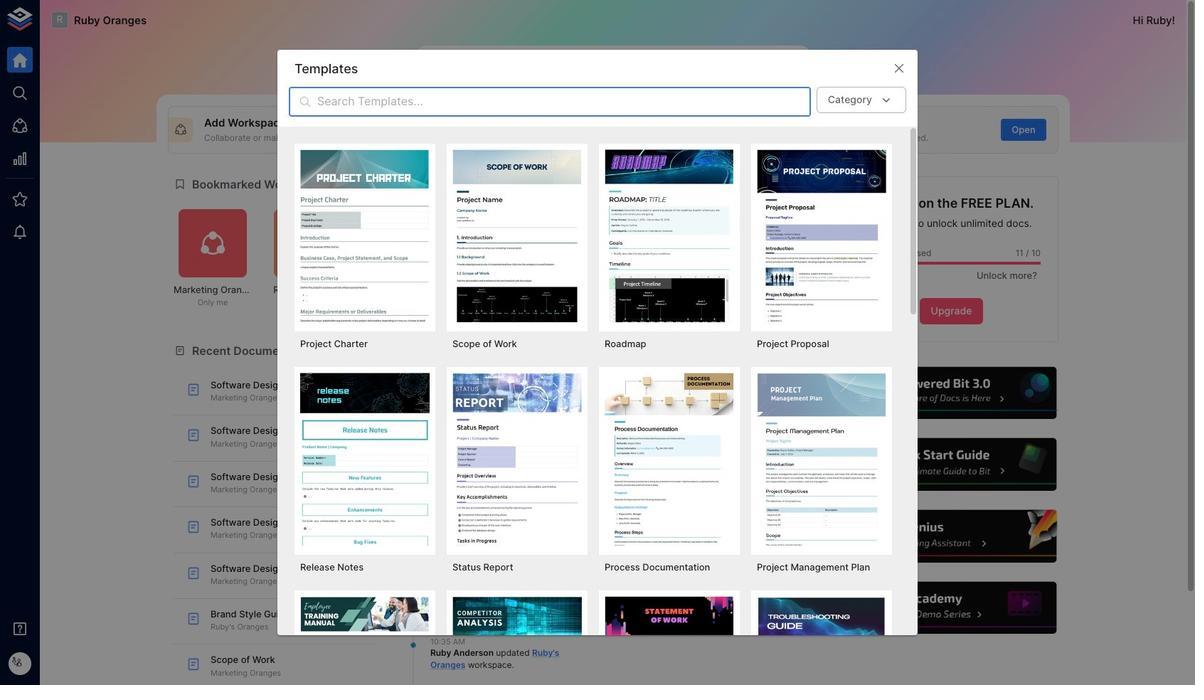 Task type: describe. For each thing, give the bounding box(es) containing it.
project proposal image
[[757, 150, 887, 322]]

Search Templates... text field
[[317, 87, 811, 117]]

project charter image
[[300, 150, 430, 322]]

3 help image from the top
[[845, 508, 1059, 565]]

troubleshooting guide image
[[757, 596, 887, 685]]

4 help image from the top
[[845, 580, 1059, 636]]

2 help image from the top
[[845, 436, 1059, 493]]

roadmap image
[[605, 150, 734, 322]]



Task type: vqa. For each thing, say whether or not it's contained in the screenshot.
or inside the Create Document Create any type of doc or wiki.
no



Task type: locate. For each thing, give the bounding box(es) containing it.
process documentation image
[[605, 373, 734, 546]]

dialog
[[277, 50, 918, 685]]

competitor research report image
[[453, 596, 582, 685]]

statement of work image
[[605, 596, 734, 685]]

1 help image from the top
[[845, 365, 1059, 421]]

help image
[[845, 365, 1059, 421], [845, 436, 1059, 493], [845, 508, 1059, 565], [845, 580, 1059, 636]]

employee training manual image
[[300, 596, 430, 685]]

status report image
[[453, 373, 582, 546]]

release notes image
[[300, 373, 430, 546]]

project management plan image
[[757, 373, 887, 546]]

scope of work image
[[453, 150, 582, 322]]



